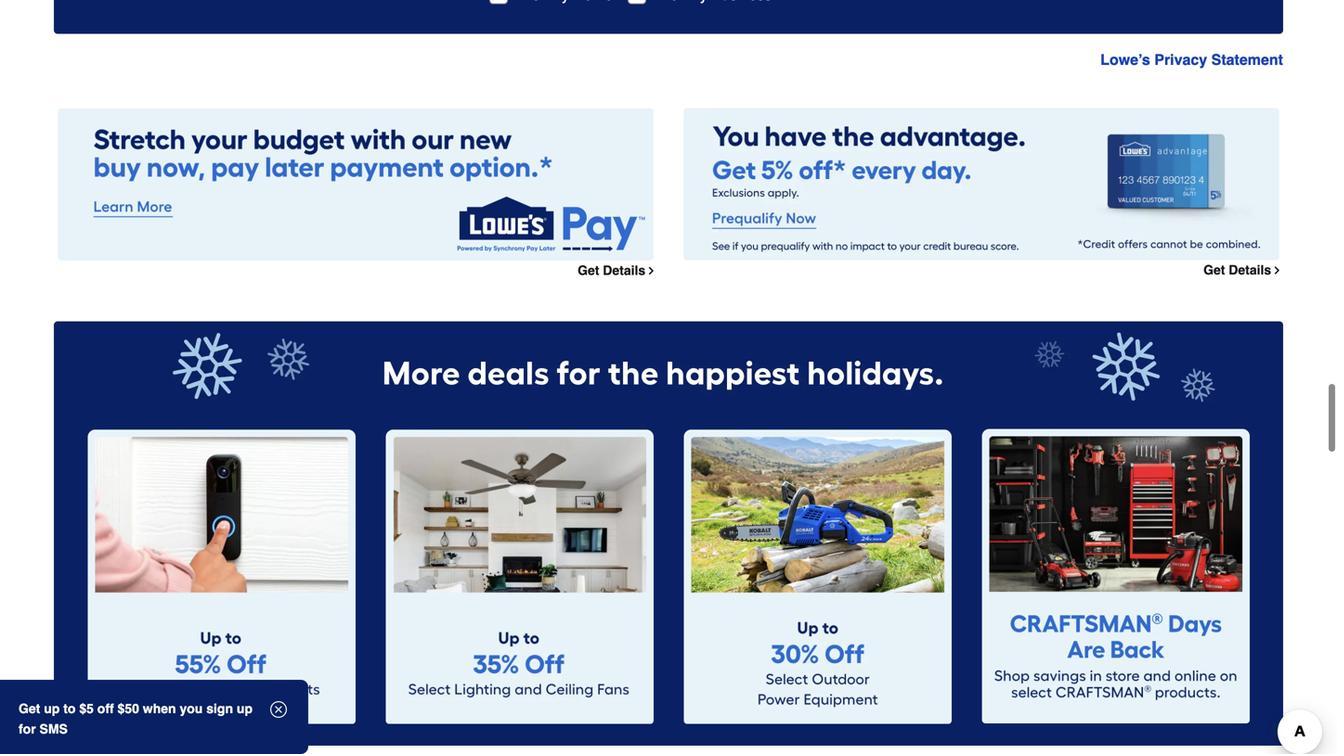 Task type: describe. For each thing, give the bounding box(es) containing it.
$50
[[118, 702, 139, 717]]

up to 55 percent off select smart home products. image
[[87, 430, 356, 725]]

you have the advantage. 5 percent off every day. exclusions apply. image
[[683, 108, 1279, 260]]

get inside the get up to $5 off $50 when you sign up for sms
[[19, 702, 40, 717]]

get for get details button corresponding to you have the advantage. 5 percent off every day. exclusions apply. image
[[1203, 263, 1225, 278]]

get details button for you have the advantage. 5 percent off every day. exclusions apply. image
[[1203, 263, 1283, 278]]

more deals for the happiest holidays. image
[[54, 322, 1283, 411]]

get details button for lowe's pay. stretch your budget with our new buy now, pay later payment option. image
[[578, 263, 657, 278]]

2 up from the left
[[237, 702, 253, 717]]

off
[[97, 702, 114, 717]]

$5
[[79, 702, 94, 717]]

up to 30 percent off select outdoor power equipment. image
[[683, 430, 952, 725]]

when
[[143, 702, 176, 717]]



Task type: locate. For each thing, give the bounding box(es) containing it.
1 get details button from the left
[[1203, 263, 1283, 278]]

get
[[1203, 263, 1225, 278], [578, 263, 599, 278], [19, 702, 40, 717]]

get details for chevron right image at the right of the page
[[1203, 263, 1271, 278]]

0 horizontal spatial get details button
[[578, 263, 657, 278]]

get left chevron right image at the right of the page
[[1203, 263, 1225, 278]]

lowe's privacy statement
[[1100, 51, 1283, 68]]

2 horizontal spatial get
[[1203, 263, 1225, 278]]

2 get details from the left
[[578, 263, 646, 278]]

to
[[63, 702, 76, 717]]

get details for chevron right icon
[[578, 263, 646, 278]]

lowe's pay. stretch your budget with our new buy now, pay later payment option. image
[[58, 108, 654, 261]]

details for chevron right icon
[[603, 263, 646, 278]]

get details button
[[1203, 263, 1283, 278], [578, 263, 657, 278]]

sign
[[206, 702, 233, 717]]

0 horizontal spatial up
[[44, 702, 60, 717]]

1 get details from the left
[[1203, 263, 1271, 278]]

details
[[1229, 263, 1271, 278], [603, 263, 646, 278]]

up left to
[[44, 702, 60, 717]]

2 details from the left
[[603, 263, 646, 278]]

1 details from the left
[[1229, 263, 1271, 278]]

up right "sign" at the left of page
[[237, 702, 253, 717]]

get left chevron right icon
[[578, 263, 599, 278]]

privacy
[[1154, 51, 1207, 68]]

1 horizontal spatial up
[[237, 702, 253, 717]]

lowe's privacy statement link
[[1100, 51, 1283, 68]]

2 get details button from the left
[[578, 263, 657, 278]]

0 horizontal spatial get details
[[578, 263, 646, 278]]

chevron right image
[[646, 265, 657, 277]]

up
[[44, 702, 60, 717], [237, 702, 253, 717]]

chevron right image
[[1271, 264, 1283, 276]]

details for chevron right image at the right of the page
[[1229, 263, 1271, 278]]

craftsman days are back. shop savings in store and online on select craftsman products. image
[[981, 430, 1250, 724]]

1 horizontal spatial details
[[1229, 263, 1271, 278]]

get for get details button related to lowe's pay. stretch your budget with our new buy now, pay later payment option. image
[[578, 263, 599, 278]]

1 up from the left
[[44, 702, 60, 717]]

1 horizontal spatial get details
[[1203, 263, 1271, 278]]

1 horizontal spatial get
[[578, 263, 599, 278]]

get details
[[1203, 263, 1271, 278], [578, 263, 646, 278]]

get up to $5 off $50 when you sign up for sms
[[19, 702, 253, 737]]

statement
[[1211, 51, 1283, 68]]

up to 35 percent off select lighting and ceiling fans. image
[[385, 430, 654, 725]]

get up for
[[19, 702, 40, 717]]

lowe's
[[1100, 51, 1150, 68]]

you
[[180, 702, 203, 717]]

1 horizontal spatial get details button
[[1203, 263, 1283, 278]]

sms
[[40, 722, 68, 737]]

0 horizontal spatial get
[[19, 702, 40, 717]]

for
[[19, 722, 36, 737]]

0 horizontal spatial details
[[603, 263, 646, 278]]



Task type: vqa. For each thing, say whether or not it's contained in the screenshot.
$5 at the bottom left of page
yes



